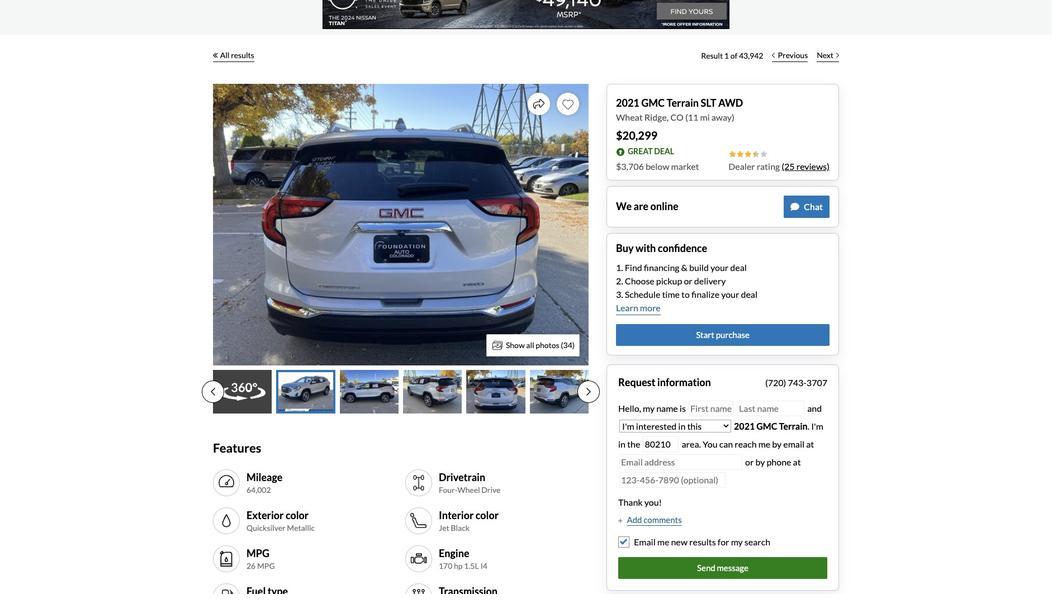 Task type: locate. For each thing, give the bounding box(es) containing it.
0 vertical spatial 2021
[[616, 96, 639, 109]]

color
[[286, 509, 309, 521], [476, 509, 499, 521]]

chat
[[804, 201, 823, 212]]

0 vertical spatial me
[[758, 439, 770, 449]]

0 horizontal spatial at
[[793, 457, 801, 467]]

or up to
[[684, 276, 693, 286]]

color down drive
[[476, 509, 499, 521]]

send message
[[697, 563, 748, 573]]

terrain inside 2021 gmc terrain slt awd wheat ridge, co (11 mi away)
[[667, 96, 699, 109]]

0 vertical spatial gmc
[[641, 96, 665, 109]]

color inside interior color jet black
[[476, 509, 499, 521]]

drive
[[481, 485, 501, 495]]

send message button
[[618, 558, 827, 579]]

0 horizontal spatial gmc
[[641, 96, 665, 109]]

phone
[[767, 457, 791, 467]]

interior color image
[[410, 512, 428, 530]]

view vehicle photo 5 image
[[466, 370, 525, 414]]

your
[[711, 262, 729, 273], [721, 289, 739, 300]]

26
[[247, 561, 256, 571]]

engine 170 hp 1.5l i4
[[439, 547, 487, 571]]

1 horizontal spatial my
[[731, 537, 743, 547]]

engine image
[[410, 550, 428, 568]]

color inside exterior color quicksilver metallic
[[286, 509, 309, 521]]

0 vertical spatial your
[[711, 262, 729, 273]]

are
[[634, 200, 648, 212]]

2021 for 2021 gmc terrain slt awd wheat ridge, co (11 mi away)
[[616, 96, 639, 109]]

deal
[[730, 262, 747, 273], [741, 289, 758, 300]]

my right for
[[731, 537, 743, 547]]

terrain up email
[[779, 421, 808, 431]]

chevron left image
[[772, 52, 775, 58]]

1 vertical spatial gmc
[[757, 421, 777, 431]]

mileage 64,002
[[247, 471, 283, 495]]

me
[[758, 439, 770, 449], [657, 537, 669, 547]]

Phone (optional) telephone field
[[619, 472, 726, 488]]

0 horizontal spatial my
[[643, 403, 655, 414]]

my left name
[[643, 403, 655, 414]]

buy
[[616, 242, 634, 254]]

terrain for 2021 gmc terrain slt awd wheat ridge, co (11 mi away)
[[667, 96, 699, 109]]

1 horizontal spatial results
[[689, 537, 716, 547]]

1 horizontal spatial 2021
[[734, 421, 755, 431]]

1 horizontal spatial by
[[772, 439, 782, 449]]

color up metallic
[[286, 509, 309, 521]]

results left for
[[689, 537, 716, 547]]

mpg 26 mpg
[[247, 547, 275, 571]]

information
[[657, 376, 711, 389]]

terrain up co
[[667, 96, 699, 109]]

awd
[[718, 96, 743, 109]]

we
[[616, 200, 632, 212]]

view vehicle photo 6 image
[[530, 370, 589, 414]]

at right phone
[[793, 457, 801, 467]]

First name field
[[689, 401, 733, 417]]

Email address email field
[[619, 454, 742, 470]]

tab list
[[202, 370, 600, 414]]

start
[[696, 330, 714, 340]]

me right reach at the bottom right of the page
[[758, 439, 770, 449]]

i4
[[480, 561, 487, 571]]

your up "delivery"
[[711, 262, 729, 273]]

gmc up ridge,
[[641, 96, 665, 109]]

0 horizontal spatial or
[[684, 276, 693, 286]]

2021 up wheat
[[616, 96, 639, 109]]

43,942
[[739, 51, 763, 60]]

with
[[636, 242, 656, 254]]

terrain
[[667, 96, 699, 109], [779, 421, 808, 431]]

1 horizontal spatial gmc
[[757, 421, 777, 431]]

0 horizontal spatial color
[[286, 509, 309, 521]]

drivetrain four-wheel drive
[[439, 471, 501, 495]]

add
[[627, 515, 642, 525]]

or by phone at
[[745, 457, 801, 467]]

or down the "area. you can reach me by email at"
[[745, 457, 754, 467]]

or inside find financing & build your deal choose pickup or delivery schedule time to finalize your deal learn more
[[684, 276, 693, 286]]

1 horizontal spatial at
[[806, 439, 814, 449]]

all results
[[220, 50, 254, 60]]

0 vertical spatial results
[[231, 50, 254, 60]]

743-
[[788, 377, 807, 388]]

start purchase button
[[616, 324, 830, 346]]

request information
[[618, 376, 711, 389]]

gmc down last name field on the bottom right of the page
[[757, 421, 777, 431]]

1 vertical spatial at
[[793, 457, 801, 467]]

deal right build
[[730, 262, 747, 273]]

by left email
[[772, 439, 782, 449]]

deal right finalize
[[741, 289, 758, 300]]

(25 reviews) button
[[782, 160, 830, 173]]

$3,706 below market
[[616, 161, 699, 171]]

or
[[684, 276, 693, 286], [745, 457, 754, 467]]

prev page image
[[211, 388, 215, 397]]

new
[[671, 537, 688, 547]]

1 horizontal spatial terrain
[[779, 421, 808, 431]]

we are online
[[616, 200, 678, 212]]

of
[[730, 51, 737, 60]]

1 color from the left
[[286, 509, 309, 521]]

0 horizontal spatial terrain
[[667, 96, 699, 109]]

1 horizontal spatial or
[[745, 457, 754, 467]]

thank
[[618, 497, 643, 508]]

show all photos (34) link
[[486, 334, 580, 356]]

0 vertical spatial by
[[772, 439, 782, 449]]

view vehicle photo 4 image
[[403, 370, 462, 414]]

1 vertical spatial deal
[[741, 289, 758, 300]]

slt
[[701, 96, 716, 109]]

metallic
[[287, 523, 315, 533]]

2021 gmc terrain
[[734, 421, 808, 431]]

add comments
[[627, 515, 682, 525]]

name
[[656, 403, 678, 414]]

2 color from the left
[[476, 509, 499, 521]]

1 horizontal spatial me
[[758, 439, 770, 449]]

2021 gmc terrain slt awd wheat ridge, co (11 mi away)
[[616, 96, 743, 122]]

at right email
[[806, 439, 814, 449]]

reach
[[735, 439, 757, 449]]

email me new results for my search
[[634, 537, 770, 547]]

features
[[213, 441, 261, 456]]

0 vertical spatial terrain
[[667, 96, 699, 109]]

me left 'new'
[[657, 537, 669, 547]]

mpg right 26
[[257, 561, 275, 571]]

area.
[[682, 439, 701, 449]]

2021 up reach at the bottom right of the page
[[734, 421, 755, 431]]

confidence
[[658, 242, 707, 254]]

terrain for 2021 gmc terrain
[[779, 421, 808, 431]]

1 vertical spatial your
[[721, 289, 739, 300]]

by left phone
[[756, 457, 765, 467]]

gmc inside 2021 gmc terrain slt awd wheat ridge, co (11 mi away)
[[641, 96, 665, 109]]

chevron double left image
[[213, 52, 218, 58]]

&
[[681, 262, 688, 273]]

1 vertical spatial me
[[657, 537, 669, 547]]

previous
[[778, 50, 808, 60]]

1 vertical spatial terrain
[[779, 421, 808, 431]]

great deal
[[628, 147, 674, 156]]

hello,
[[618, 403, 641, 414]]

next
[[817, 50, 834, 60]]

2021
[[616, 96, 639, 109], [734, 421, 755, 431]]

Zip code field
[[643, 437, 679, 452]]

reviews)
[[796, 161, 830, 171]]

. i'm in the
[[618, 421, 823, 449]]

0 horizontal spatial 2021
[[616, 96, 639, 109]]

1 horizontal spatial color
[[476, 509, 499, 521]]

result
[[701, 51, 723, 60]]

0 vertical spatial mpg
[[247, 547, 269, 559]]

buy with confidence
[[616, 242, 707, 254]]

drivetrain image
[[410, 474, 428, 492]]

2021 inside 2021 gmc terrain slt awd wheat ridge, co (11 mi away)
[[616, 96, 639, 109]]

ridge,
[[644, 112, 669, 122]]

wheat
[[616, 112, 643, 122]]

learn
[[616, 302, 638, 313]]

financing
[[644, 262, 680, 273]]

quicksilver
[[247, 523, 285, 533]]

.
[[808, 421, 810, 431]]

plus image
[[618, 518, 622, 524]]

0 horizontal spatial me
[[657, 537, 669, 547]]

1 vertical spatial 2021
[[734, 421, 755, 431]]

choose
[[625, 276, 654, 286]]

my
[[643, 403, 655, 414], [731, 537, 743, 547]]

0 vertical spatial or
[[684, 276, 693, 286]]

view vehicle photo 2 image
[[276, 370, 335, 414]]

message
[[717, 563, 748, 573]]

0 horizontal spatial by
[[756, 457, 765, 467]]

results
[[231, 50, 254, 60], [689, 537, 716, 547]]

results right all
[[231, 50, 254, 60]]

(720) 743-3707
[[765, 377, 827, 388]]

next page image
[[586, 388, 591, 397]]

2021 for 2021 gmc terrain
[[734, 421, 755, 431]]

the
[[627, 439, 640, 449]]

comment image
[[791, 202, 799, 211]]

your down "delivery"
[[721, 289, 739, 300]]

mpg up 26
[[247, 547, 269, 559]]



Task type: vqa. For each thing, say whether or not it's contained in the screenshot.
2021 GMC Terrain SLT AWD Wheat Ridge, CO (11 mi away) on the right top
yes



Task type: describe. For each thing, give the bounding box(es) containing it.
to
[[682, 289, 690, 300]]

(25
[[782, 161, 795, 171]]

rating
[[757, 161, 780, 171]]

all
[[220, 50, 229, 60]]

find financing & build your deal choose pickup or delivery schedule time to finalize your deal learn more
[[616, 262, 758, 313]]

area. you can reach me by email at
[[680, 439, 814, 449]]

0 horizontal spatial results
[[231, 50, 254, 60]]

comments
[[644, 515, 682, 525]]

delivery
[[694, 276, 726, 286]]

mileage image
[[217, 474, 235, 492]]

0 vertical spatial at
[[806, 439, 814, 449]]

email
[[634, 537, 656, 547]]

dealer
[[729, 161, 755, 171]]

four-
[[439, 485, 457, 495]]

mileage
[[247, 471, 283, 483]]

jet
[[439, 523, 449, 533]]

show
[[506, 340, 525, 350]]

transmission image
[[410, 588, 428, 594]]

$3,706
[[616, 161, 644, 171]]

wheel
[[457, 485, 480, 495]]

Last name field
[[737, 401, 804, 417]]

market
[[671, 161, 699, 171]]

thank you!
[[618, 497, 662, 508]]

exterior color image
[[217, 512, 235, 530]]

learn more link
[[616, 301, 661, 315]]

(11
[[685, 112, 698, 122]]

drivetrain
[[439, 471, 485, 483]]

mi
[[700, 112, 710, 122]]

next link
[[812, 43, 844, 68]]

chat button
[[784, 195, 830, 218]]

gmc for 2021 gmc terrain
[[757, 421, 777, 431]]

170
[[439, 561, 452, 571]]

mpg image
[[217, 550, 235, 568]]

search
[[745, 537, 770, 547]]

hello, my name is
[[618, 403, 688, 414]]

below
[[646, 161, 669, 171]]

and
[[806, 403, 822, 414]]

for
[[718, 537, 729, 547]]

gmc for 2021 gmc terrain slt awd wheat ridge, co (11 mi away)
[[641, 96, 665, 109]]

0 vertical spatial my
[[643, 403, 655, 414]]

time
[[662, 289, 680, 300]]

photos
[[536, 340, 559, 350]]

i'm
[[811, 421, 823, 431]]

purchase
[[716, 330, 750, 340]]

1.5l
[[464, 561, 479, 571]]

great
[[628, 147, 653, 156]]

all
[[526, 340, 534, 350]]

color for interior color
[[476, 509, 499, 521]]

send
[[697, 563, 715, 573]]

advertisement region
[[323, 0, 730, 29]]

add comments button
[[618, 514, 682, 526]]

1 vertical spatial by
[[756, 457, 765, 467]]

view vehicle photo 3 image
[[340, 370, 399, 414]]

$20,299
[[616, 128, 657, 142]]

exterior color quicksilver metallic
[[247, 509, 315, 533]]

vehicle full photo image
[[213, 84, 589, 365]]

chevron right image
[[836, 52, 839, 58]]

co
[[670, 112, 684, 122]]

view vehicle photo 1 image
[[213, 370, 272, 414]]

fuel type image
[[217, 588, 235, 594]]

(720)
[[765, 377, 786, 388]]

deal
[[654, 147, 674, 156]]

you!
[[644, 497, 662, 508]]

previous link
[[768, 43, 812, 68]]

all results link
[[213, 43, 254, 68]]

dealer rating (25 reviews)
[[729, 161, 830, 171]]

away)
[[711, 112, 734, 122]]

(34)
[[561, 340, 575, 350]]

email
[[783, 439, 805, 449]]

is
[[680, 403, 686, 414]]

color for exterior color
[[286, 509, 309, 521]]

1 vertical spatial or
[[745, 457, 754, 467]]

build
[[689, 262, 709, 273]]

1
[[724, 51, 729, 60]]

1 vertical spatial my
[[731, 537, 743, 547]]

exterior
[[247, 509, 284, 521]]

engine
[[439, 547, 469, 559]]

in
[[618, 439, 626, 449]]

3707
[[807, 377, 827, 388]]

schedule
[[625, 289, 660, 300]]

0 vertical spatial deal
[[730, 262, 747, 273]]

can
[[719, 439, 733, 449]]

1 vertical spatial results
[[689, 537, 716, 547]]

request
[[618, 376, 655, 389]]

1 vertical spatial mpg
[[257, 561, 275, 571]]

result 1 of 43,942
[[701, 51, 763, 60]]

more
[[640, 302, 661, 313]]

share image
[[533, 98, 545, 110]]



